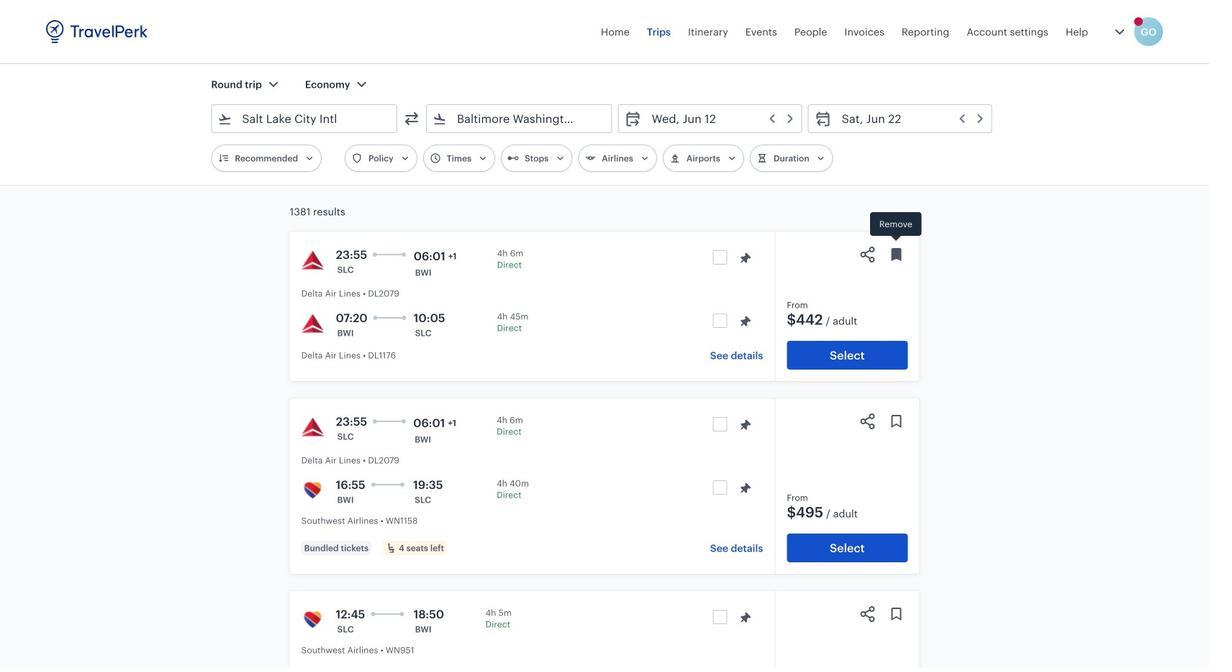 Task type: vqa. For each thing, say whether or not it's contained in the screenshot.
2nd Delta Air Lines icon from the top
yes



Task type: describe. For each thing, give the bounding box(es) containing it.
1 delta air lines image from the top
[[301, 249, 324, 272]]

From search field
[[232, 107, 378, 130]]

Return field
[[832, 107, 986, 130]]



Task type: locate. For each thing, give the bounding box(es) containing it.
Depart field
[[642, 107, 796, 130]]

southwest airlines image
[[301, 480, 324, 503]]

southwest airlines image
[[301, 609, 324, 632]]

delta air lines image
[[301, 416, 324, 439]]

tooltip
[[871, 212, 922, 243]]

delta air lines image
[[301, 249, 324, 272], [301, 312, 324, 336]]

0 vertical spatial delta air lines image
[[301, 249, 324, 272]]

1 vertical spatial delta air lines image
[[301, 312, 324, 336]]

To search field
[[447, 107, 593, 130]]

2 delta air lines image from the top
[[301, 312, 324, 336]]



